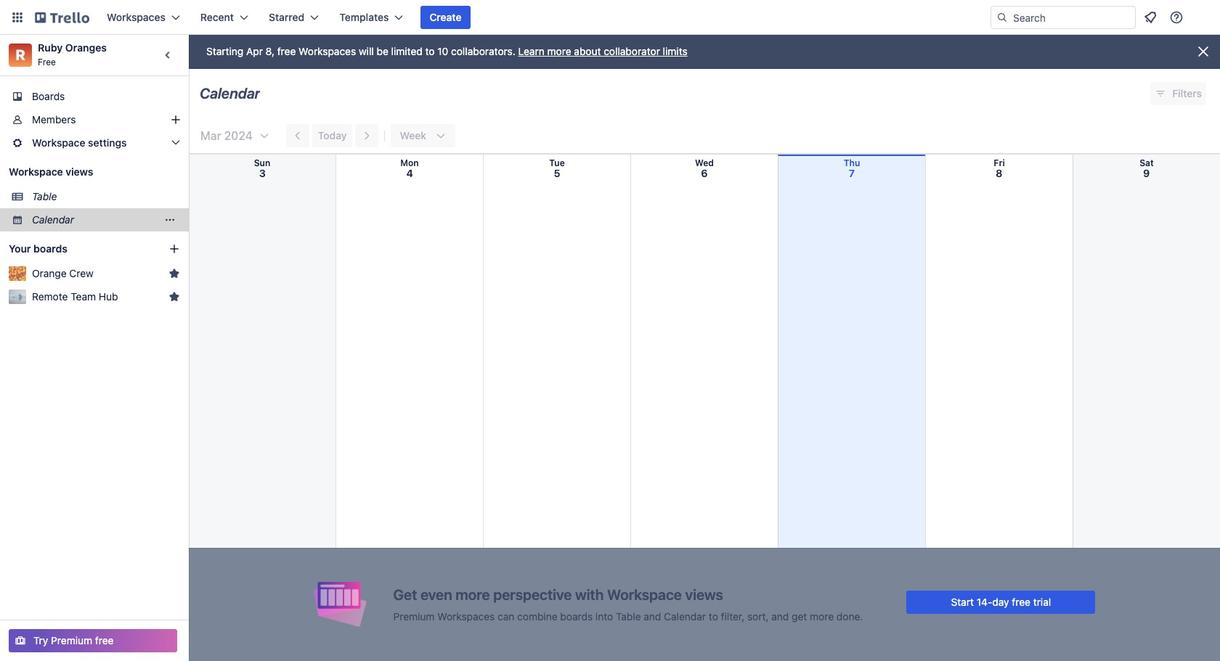 Task type: describe. For each thing, give the bounding box(es) containing it.
wed
[[695, 158, 714, 168]]

templates
[[339, 11, 389, 23]]

thu
[[844, 158, 860, 168]]

filters
[[1172, 87, 1202, 100]]

workspace actions menu image
[[164, 214, 176, 226]]

create button
[[421, 6, 470, 29]]

starred
[[269, 11, 305, 23]]

today button
[[312, 124, 353, 147]]

3
[[259, 167, 266, 179]]

collaborators.
[[451, 45, 516, 57]]

workspaces inside get even more perspective with workspace views premium workspaces can combine boards into table and calendar to filter, sort, and get more done.
[[437, 610, 495, 623]]

7
[[849, 167, 855, 179]]

even
[[420, 586, 452, 603]]

10
[[437, 45, 448, 57]]

starred button
[[260, 6, 328, 29]]

crew
[[69, 267, 94, 280]]

9
[[1143, 167, 1150, 179]]

boards inside 'element'
[[33, 243, 67, 255]]

with
[[575, 586, 604, 603]]

get even more perspective with workspace views premium workspaces can combine boards into table and calendar to filter, sort, and get more done.
[[393, 586, 863, 623]]

apr
[[246, 45, 263, 57]]

0 horizontal spatial views
[[66, 166, 93, 178]]

free
[[38, 57, 56, 68]]

recent button
[[192, 6, 257, 29]]

workspace for workspace settings
[[32, 137, 85, 149]]

week button
[[391, 124, 455, 147]]

orange crew button
[[32, 267, 163, 281]]

your boards
[[9, 243, 67, 255]]

sort,
[[747, 610, 769, 623]]

try premium free button
[[9, 630, 177, 653]]

14-
[[977, 596, 992, 608]]

mon
[[400, 158, 419, 168]]

week
[[400, 129, 426, 142]]

combine
[[517, 610, 558, 623]]

learn
[[518, 45, 545, 57]]

8,
[[266, 45, 275, 57]]

today
[[318, 129, 347, 142]]

free inside "button"
[[95, 635, 114, 647]]

about
[[574, 45, 601, 57]]

ruby oranges free
[[38, 41, 107, 68]]

done.
[[837, 610, 863, 623]]

workspace inside get even more perspective with workspace views premium workspaces can combine boards into table and calendar to filter, sort, and get more done.
[[607, 586, 682, 603]]

create
[[430, 11, 462, 23]]

templates button
[[331, 6, 412, 29]]

2 and from the left
[[772, 610, 789, 623]]

members link
[[0, 108, 189, 131]]

limits
[[663, 45, 688, 57]]

2 vertical spatial more
[[810, 610, 834, 623]]

2024
[[224, 129, 253, 142]]

workspace for workspace views
[[9, 166, 63, 178]]

remote team hub
[[32, 291, 118, 303]]

free for trial
[[1012, 596, 1031, 608]]

workspaces button
[[98, 6, 189, 29]]

Search field
[[1008, 7, 1135, 28]]

filter,
[[721, 610, 745, 623]]

into
[[596, 610, 613, 623]]

6
[[701, 167, 708, 179]]

1 horizontal spatial more
[[547, 45, 571, 57]]

hub
[[99, 291, 118, 303]]

limited
[[391, 45, 423, 57]]

try
[[33, 635, 48, 647]]

workspace settings button
[[0, 131, 189, 155]]

fri
[[994, 158, 1005, 168]]

boards
[[32, 90, 65, 102]]

your
[[9, 243, 31, 255]]

trial
[[1033, 596, 1051, 608]]

5
[[554, 167, 560, 179]]

table link
[[32, 190, 180, 204]]

collaborator
[[604, 45, 660, 57]]

will
[[359, 45, 374, 57]]

recent
[[200, 11, 234, 23]]



Task type: locate. For each thing, give the bounding box(es) containing it.
1 and from the left
[[644, 610, 661, 623]]

ruby anderson (rubyanderson7) image
[[1194, 9, 1211, 26]]

free right 8,
[[277, 45, 296, 57]]

0 notifications image
[[1142, 9, 1159, 26]]

calendar left 'filter,'
[[664, 610, 706, 623]]

0 horizontal spatial more
[[456, 586, 490, 603]]

boards
[[33, 243, 67, 255], [560, 610, 593, 623]]

0 horizontal spatial calendar
[[32, 214, 74, 226]]

starred icon image for orange crew
[[168, 268, 180, 280]]

r
[[16, 46, 25, 63]]

2 vertical spatial workspaces
[[437, 610, 495, 623]]

0 vertical spatial boards
[[33, 243, 67, 255]]

0 horizontal spatial free
[[95, 635, 114, 647]]

0 vertical spatial workspaces
[[107, 11, 166, 23]]

r link
[[9, 44, 32, 67]]

workspaces left will
[[299, 45, 356, 57]]

add board image
[[168, 243, 180, 255]]

1 horizontal spatial table
[[616, 610, 641, 623]]

try premium free
[[33, 635, 114, 647]]

1 horizontal spatial to
[[709, 610, 718, 623]]

workspace
[[32, 137, 85, 149], [9, 166, 63, 178], [607, 586, 682, 603]]

views inside get even more perspective with workspace views premium workspaces can combine boards into table and calendar to filter, sort, and get more done.
[[685, 586, 723, 603]]

1 vertical spatial more
[[456, 586, 490, 603]]

get
[[393, 586, 417, 603]]

views down workspace settings
[[66, 166, 93, 178]]

start
[[951, 596, 974, 608]]

0 vertical spatial to
[[425, 45, 435, 57]]

ruby
[[38, 41, 63, 54]]

boards link
[[0, 85, 189, 108]]

0 horizontal spatial boards
[[33, 243, 67, 255]]

1 horizontal spatial premium
[[393, 610, 435, 623]]

settings
[[88, 137, 127, 149]]

0 vertical spatial calendar
[[200, 85, 260, 102]]

free for workspaces
[[277, 45, 296, 57]]

mar 2024
[[200, 129, 253, 142]]

perspective
[[493, 586, 572, 603]]

1 vertical spatial workspace
[[9, 166, 63, 178]]

to left 'filter,'
[[709, 610, 718, 623]]

open information menu image
[[1169, 10, 1184, 25]]

2 vertical spatial workspace
[[607, 586, 682, 603]]

1 horizontal spatial workspaces
[[299, 45, 356, 57]]

0 vertical spatial premium
[[393, 610, 435, 623]]

filters button
[[1151, 82, 1206, 105]]

0 vertical spatial views
[[66, 166, 93, 178]]

oranges
[[65, 41, 107, 54]]

table
[[32, 190, 57, 203], [616, 610, 641, 623]]

calendar inside get even more perspective with workspace views premium workspaces can combine boards into table and calendar to filter, sort, and get more done.
[[664, 610, 706, 623]]

boards inside get even more perspective with workspace views premium workspaces can combine boards into table and calendar to filter, sort, and get more done.
[[560, 610, 593, 623]]

remote
[[32, 291, 68, 303]]

premium right try
[[51, 635, 92, 647]]

be
[[377, 45, 388, 57]]

search image
[[996, 12, 1008, 23]]

sun
[[254, 158, 270, 168]]

premium down get
[[393, 610, 435, 623]]

0 vertical spatial table
[[32, 190, 57, 203]]

workspace up the into
[[607, 586, 682, 603]]

4
[[406, 167, 413, 179]]

0 horizontal spatial and
[[644, 610, 661, 623]]

2 horizontal spatial calendar
[[664, 610, 706, 623]]

to inside get even more perspective with workspace views premium workspaces can combine boards into table and calendar to filter, sort, and get more done.
[[709, 610, 718, 623]]

1 vertical spatial workspaces
[[299, 45, 356, 57]]

8
[[996, 167, 1003, 179]]

0 horizontal spatial workspaces
[[107, 11, 166, 23]]

workspace down members
[[32, 137, 85, 149]]

1 horizontal spatial views
[[685, 586, 723, 603]]

workspace inside the workspace settings 'dropdown button'
[[32, 137, 85, 149]]

to
[[425, 45, 435, 57], [709, 610, 718, 623]]

sat
[[1140, 158, 1154, 168]]

and right the into
[[644, 610, 661, 623]]

workspace settings
[[32, 137, 127, 149]]

1 horizontal spatial and
[[772, 610, 789, 623]]

can
[[498, 610, 514, 623]]

starting apr 8, free workspaces will be limited to 10 collaborators. learn more about collaborator limits
[[206, 45, 688, 57]]

2 horizontal spatial more
[[810, 610, 834, 623]]

premium
[[393, 610, 435, 623], [51, 635, 92, 647]]

more right learn
[[547, 45, 571, 57]]

your boards with 2 items element
[[9, 240, 147, 258]]

tue
[[549, 158, 565, 168]]

members
[[32, 113, 76, 126]]

free
[[277, 45, 296, 57], [1012, 596, 1031, 608], [95, 635, 114, 647]]

1 horizontal spatial boards
[[560, 610, 593, 623]]

1 vertical spatial table
[[616, 610, 641, 623]]

0 vertical spatial workspace
[[32, 137, 85, 149]]

0 horizontal spatial premium
[[51, 635, 92, 647]]

table down workspace views
[[32, 190, 57, 203]]

premium inside "button"
[[51, 635, 92, 647]]

to left 10
[[425, 45, 435, 57]]

workspace navigation collapse icon image
[[158, 45, 179, 65]]

workspaces inside popup button
[[107, 11, 166, 23]]

more right the get
[[810, 610, 834, 623]]

table inside get even more perspective with workspace views premium workspaces can combine boards into table and calendar to filter, sort, and get more done.
[[616, 610, 641, 623]]

and
[[644, 610, 661, 623], [772, 610, 789, 623]]

start 14-day free trial
[[951, 596, 1051, 608]]

premium inside get even more perspective with workspace views premium workspaces can combine boards into table and calendar to filter, sort, and get more done.
[[393, 610, 435, 623]]

back to home image
[[35, 6, 89, 29]]

boards up the orange
[[33, 243, 67, 255]]

workspace views
[[9, 166, 93, 178]]

2 vertical spatial calendar
[[664, 610, 706, 623]]

2 starred icon image from the top
[[168, 291, 180, 303]]

workspaces down even
[[437, 610, 495, 623]]

table right the into
[[616, 610, 641, 623]]

calendar link
[[32, 213, 157, 227]]

free right day
[[1012, 596, 1031, 608]]

day
[[992, 596, 1009, 608]]

workspaces up workspace navigation collapse icon
[[107, 11, 166, 23]]

1 vertical spatial to
[[709, 610, 718, 623]]

1 vertical spatial starred icon image
[[168, 291, 180, 303]]

workspace down workspace settings
[[9, 166, 63, 178]]

0 horizontal spatial table
[[32, 190, 57, 203]]

starred icon image for remote team hub
[[168, 291, 180, 303]]

mar 2024 button
[[195, 124, 270, 147]]

starred icon image
[[168, 268, 180, 280], [168, 291, 180, 303]]

workspaces
[[107, 11, 166, 23], [299, 45, 356, 57], [437, 610, 495, 623]]

Calendar text field
[[200, 80, 260, 107]]

0 horizontal spatial to
[[425, 45, 435, 57]]

0 vertical spatial more
[[547, 45, 571, 57]]

learn more about collaborator limits link
[[518, 45, 688, 57]]

1 horizontal spatial free
[[277, 45, 296, 57]]

1 vertical spatial calendar
[[32, 214, 74, 226]]

ruby oranges link
[[38, 41, 107, 54]]

1 vertical spatial free
[[1012, 596, 1031, 608]]

and left the get
[[772, 610, 789, 623]]

remote team hub button
[[32, 290, 163, 304]]

boards down with
[[560, 610, 593, 623]]

primary element
[[0, 0, 1220, 35]]

free right try
[[95, 635, 114, 647]]

2 vertical spatial free
[[95, 635, 114, 647]]

calendar
[[200, 85, 260, 102], [32, 214, 74, 226], [664, 610, 706, 623]]

1 vertical spatial views
[[685, 586, 723, 603]]

get
[[792, 610, 807, 623]]

1 starred icon image from the top
[[168, 268, 180, 280]]

orange crew
[[32, 267, 94, 280]]

2 horizontal spatial free
[[1012, 596, 1031, 608]]

1 horizontal spatial calendar
[[200, 85, 260, 102]]

1 vertical spatial premium
[[51, 635, 92, 647]]

calendar down starting
[[200, 85, 260, 102]]

calendar up your boards
[[32, 214, 74, 226]]

2 horizontal spatial workspaces
[[437, 610, 495, 623]]

starting
[[206, 45, 243, 57]]

1 vertical spatial boards
[[560, 610, 593, 623]]

views
[[66, 166, 93, 178], [685, 586, 723, 603]]

views up 'filter,'
[[685, 586, 723, 603]]

team
[[71, 291, 96, 303]]

orange
[[32, 267, 67, 280]]

0 vertical spatial starred icon image
[[168, 268, 180, 280]]

mar
[[200, 129, 221, 142]]

start 14-day free trial link
[[907, 591, 1095, 614]]

more right even
[[456, 586, 490, 603]]

more
[[547, 45, 571, 57], [456, 586, 490, 603], [810, 610, 834, 623]]

0 vertical spatial free
[[277, 45, 296, 57]]



Task type: vqa. For each thing, say whether or not it's contained in the screenshot.
Color: sky, title: "Trello Tip" element
no



